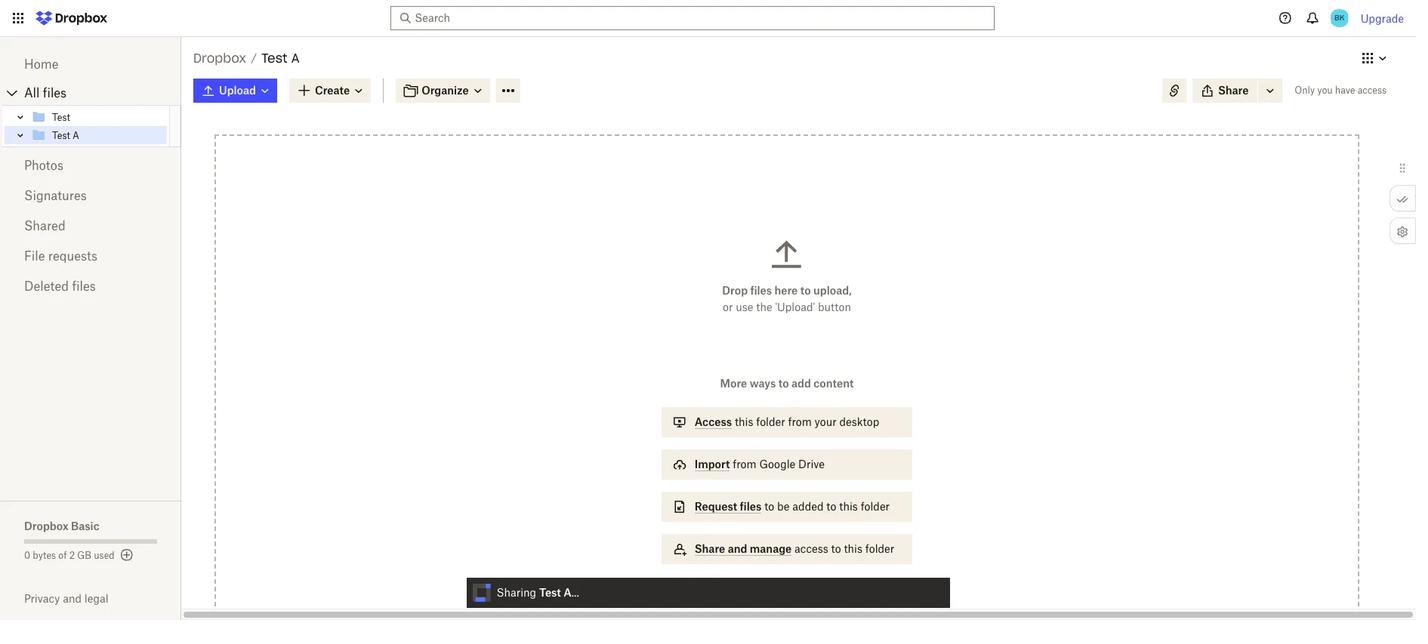 Task type: vqa. For each thing, say whether or not it's contained in the screenshot.
Folders on the left
no



Task type: describe. For each thing, give the bounding box(es) containing it.
of
[[58, 550, 67, 561]]

files for all
[[43, 85, 67, 100]]

dropbox link
[[193, 48, 246, 68]]

or
[[723, 301, 733, 314]]

content
[[814, 377, 854, 390]]

import from google drive
[[695, 458, 825, 471]]

sharing
[[497, 586, 537, 599]]

all
[[24, 85, 40, 100]]

manage
[[750, 542, 792, 555]]

upload
[[219, 84, 256, 97]]

upload,
[[814, 284, 852, 297]]

test inside alert
[[539, 586, 561, 599]]

upload button
[[193, 79, 277, 103]]

dropbox for dropbox / test a
[[193, 51, 246, 66]]

ways
[[750, 377, 776, 390]]

file requests
[[24, 249, 98, 264]]

privacy and legal link
[[24, 592, 181, 605]]

shared link
[[24, 211, 157, 241]]

to right "added"
[[827, 500, 837, 513]]

drive
[[799, 458, 825, 471]]

the
[[757, 301, 773, 314]]

file
[[24, 249, 45, 264]]

you
[[1318, 85, 1333, 96]]

upgrade link
[[1361, 12, 1405, 25]]

deleted files
[[24, 279, 96, 294]]

alert containing sharing
[[467, 578, 950, 608]]

all files link
[[24, 81, 181, 105]]

bk
[[1335, 13, 1345, 23]]

get more space image
[[118, 546, 136, 564]]

more ways to add content
[[721, 377, 854, 390]]

dropbox for dropbox basic
[[24, 520, 68, 533]]

2 horizontal spatial a
[[564, 586, 572, 599]]

sharing test a ...
[[497, 586, 579, 599]]

to down request files to be added to this folder
[[832, 542, 841, 555]]

access for manage
[[795, 542, 829, 555]]

share for share and manage access to this folder
[[695, 542, 725, 555]]

shared
[[24, 218, 65, 233]]

1 vertical spatial this
[[840, 500, 858, 513]]

create button
[[289, 79, 371, 103]]

files for drop
[[751, 284, 772, 297]]

share button
[[1193, 79, 1258, 103]]

files for deleted
[[72, 279, 96, 294]]

test a
[[52, 130, 79, 141]]

use
[[736, 301, 754, 314]]

files for request
[[740, 500, 762, 513]]

dropbox logo - go to the homepage image
[[30, 6, 113, 30]]

desktop
[[840, 416, 880, 428]]

0
[[24, 550, 30, 561]]

home link
[[24, 49, 157, 79]]

2 vertical spatial folder
[[866, 542, 895, 555]]

added
[[793, 500, 824, 513]]

signatures link
[[24, 181, 157, 211]]

drop
[[722, 284, 748, 297]]

requests
[[48, 249, 98, 264]]

test inside 'link'
[[52, 130, 70, 141]]

bk button
[[1328, 6, 1352, 30]]

upgrade
[[1361, 12, 1405, 25]]

here
[[775, 284, 798, 297]]



Task type: locate. For each thing, give the bounding box(es) containing it.
photos
[[24, 158, 63, 173]]

only you have access
[[1295, 85, 1387, 96]]

to
[[801, 284, 811, 297], [779, 377, 789, 390], [765, 500, 775, 513], [827, 500, 837, 513], [832, 542, 841, 555]]

to inside drop files here to upload, or use the 'upload' button
[[801, 284, 811, 297]]

to left be
[[765, 500, 775, 513]]

1 vertical spatial and
[[63, 592, 82, 605]]

Search in folder "Dropbox" text field
[[415, 10, 967, 26]]

0 vertical spatial this
[[735, 416, 754, 428]]

0 vertical spatial and
[[728, 542, 748, 555]]

this down request files to be added to this folder
[[844, 542, 863, 555]]

test up the photos
[[52, 130, 70, 141]]

test link
[[31, 108, 167, 126]]

folder
[[757, 416, 786, 428], [861, 500, 890, 513], [866, 542, 895, 555]]

basic
[[71, 520, 100, 533]]

0 vertical spatial share
[[1219, 84, 1249, 97]]

from right import
[[733, 458, 757, 471]]

dropbox left /
[[193, 51, 246, 66]]

test
[[262, 51, 288, 66], [52, 111, 70, 123], [52, 130, 70, 141], [539, 586, 561, 599]]

...
[[572, 586, 579, 599]]

request
[[695, 500, 738, 513]]

0 horizontal spatial from
[[733, 458, 757, 471]]

0 horizontal spatial a
[[73, 130, 79, 141]]

files inside more ways to add content element
[[740, 500, 762, 513]]

share for share
[[1219, 84, 1249, 97]]

0 vertical spatial access
[[1358, 85, 1387, 96]]

access for have
[[1358, 85, 1387, 96]]

a
[[291, 51, 300, 66], [73, 130, 79, 141], [564, 586, 572, 599]]

button
[[818, 301, 852, 314]]

to right here
[[801, 284, 811, 297]]

and inside more ways to add content element
[[728, 542, 748, 555]]

files inside drop files here to upload, or use the 'upload' button
[[751, 284, 772, 297]]

group
[[2, 105, 181, 147]]

share
[[1219, 84, 1249, 97], [695, 542, 725, 555]]

a down test link
[[73, 130, 79, 141]]

/
[[251, 51, 257, 64]]

and
[[728, 542, 748, 555], [63, 592, 82, 605]]

home
[[24, 57, 59, 72]]

0 vertical spatial from
[[788, 416, 812, 428]]

a right sharing
[[564, 586, 572, 599]]

deleted
[[24, 279, 69, 294]]

1 horizontal spatial dropbox
[[193, 51, 246, 66]]

test up test a
[[52, 111, 70, 123]]

share inside button
[[1219, 84, 1249, 97]]

a inside 'link'
[[73, 130, 79, 141]]

files inside all files link
[[43, 85, 67, 100]]

used
[[94, 550, 115, 561]]

1 vertical spatial folder
[[861, 500, 890, 513]]

share and manage access to this folder
[[695, 542, 895, 555]]

privacy and legal
[[24, 592, 108, 605]]

0 vertical spatial a
[[291, 51, 300, 66]]

dropbox basic
[[24, 520, 100, 533]]

bytes
[[33, 550, 56, 561]]

files down file requests link
[[72, 279, 96, 294]]

access this folder from your desktop
[[695, 416, 880, 428]]

add
[[792, 377, 811, 390]]

1 vertical spatial access
[[795, 542, 829, 555]]

file requests link
[[24, 241, 157, 271]]

have
[[1336, 85, 1356, 96]]

test a link
[[31, 126, 167, 144]]

test right /
[[262, 51, 288, 66]]

and left legal on the bottom left of page
[[63, 592, 82, 605]]

more ways to add content element
[[659, 376, 916, 580]]

1 vertical spatial share
[[695, 542, 725, 555]]

your
[[815, 416, 837, 428]]

0 horizontal spatial and
[[63, 592, 82, 605]]

and for manage
[[728, 542, 748, 555]]

share left only at the top
[[1219, 84, 1249, 97]]

files left be
[[740, 500, 762, 513]]

dropbox up the bytes
[[24, 520, 68, 533]]

be
[[778, 500, 790, 513]]

1 vertical spatial a
[[73, 130, 79, 141]]

0 horizontal spatial access
[[795, 542, 829, 555]]

gb
[[77, 550, 91, 561]]

access right manage
[[795, 542, 829, 555]]

files inside deleted files link
[[72, 279, 96, 294]]

dropbox / test a
[[193, 51, 300, 66]]

organize
[[422, 84, 469, 97]]

files
[[43, 85, 67, 100], [72, 279, 96, 294], [751, 284, 772, 297], [740, 500, 762, 513]]

and left manage
[[728, 542, 748, 555]]

global header element
[[0, 0, 1417, 37]]

all files tree
[[2, 81, 181, 147]]

legal
[[84, 592, 108, 605]]

import
[[695, 458, 730, 471]]

'upload'
[[776, 301, 815, 314]]

share down request
[[695, 542, 725, 555]]

1 horizontal spatial from
[[788, 416, 812, 428]]

only
[[1295, 85, 1315, 96]]

2 vertical spatial a
[[564, 586, 572, 599]]

files up the
[[751, 284, 772, 297]]

1 horizontal spatial share
[[1219, 84, 1249, 97]]

share inside more ways to add content element
[[695, 542, 725, 555]]

1 horizontal spatial and
[[728, 542, 748, 555]]

0 vertical spatial dropbox
[[193, 51, 246, 66]]

google
[[760, 458, 796, 471]]

1 vertical spatial dropbox
[[24, 520, 68, 533]]

deleted files link
[[24, 271, 157, 301]]

photos link
[[24, 150, 157, 181]]

organize button
[[396, 79, 490, 103]]

alert
[[467, 578, 950, 608]]

this right "added"
[[840, 500, 858, 513]]

drop files here to upload, or use the 'upload' button
[[722, 284, 852, 314]]

to left add
[[779, 377, 789, 390]]

test left ...
[[539, 586, 561, 599]]

dropbox
[[193, 51, 246, 66], [24, 520, 68, 533]]

access inside more ways to add content element
[[795, 542, 829, 555]]

from
[[788, 416, 812, 428], [733, 458, 757, 471]]

access
[[695, 416, 732, 428]]

a right /
[[291, 51, 300, 66]]

access right have
[[1358, 85, 1387, 96]]

group containing test
[[2, 105, 181, 147]]

0 horizontal spatial dropbox
[[24, 520, 68, 533]]

1 horizontal spatial access
[[1358, 85, 1387, 96]]

more
[[721, 377, 747, 390]]

from left your
[[788, 416, 812, 428]]

signatures
[[24, 188, 87, 203]]

and for legal
[[63, 592, 82, 605]]

request files to be added to this folder
[[695, 500, 890, 513]]

create
[[315, 84, 350, 97]]

0 horizontal spatial share
[[695, 542, 725, 555]]

access
[[1358, 85, 1387, 96], [795, 542, 829, 555]]

2 vertical spatial this
[[844, 542, 863, 555]]

files right "all" on the top left of page
[[43, 85, 67, 100]]

all files
[[24, 85, 67, 100]]

privacy
[[24, 592, 60, 605]]

0 bytes of 2 gb used
[[24, 550, 115, 561]]

this right the access on the bottom
[[735, 416, 754, 428]]

1 vertical spatial from
[[733, 458, 757, 471]]

0 vertical spatial folder
[[757, 416, 786, 428]]

2
[[69, 550, 75, 561]]

1 horizontal spatial a
[[291, 51, 300, 66]]

this
[[735, 416, 754, 428], [840, 500, 858, 513], [844, 542, 863, 555]]



